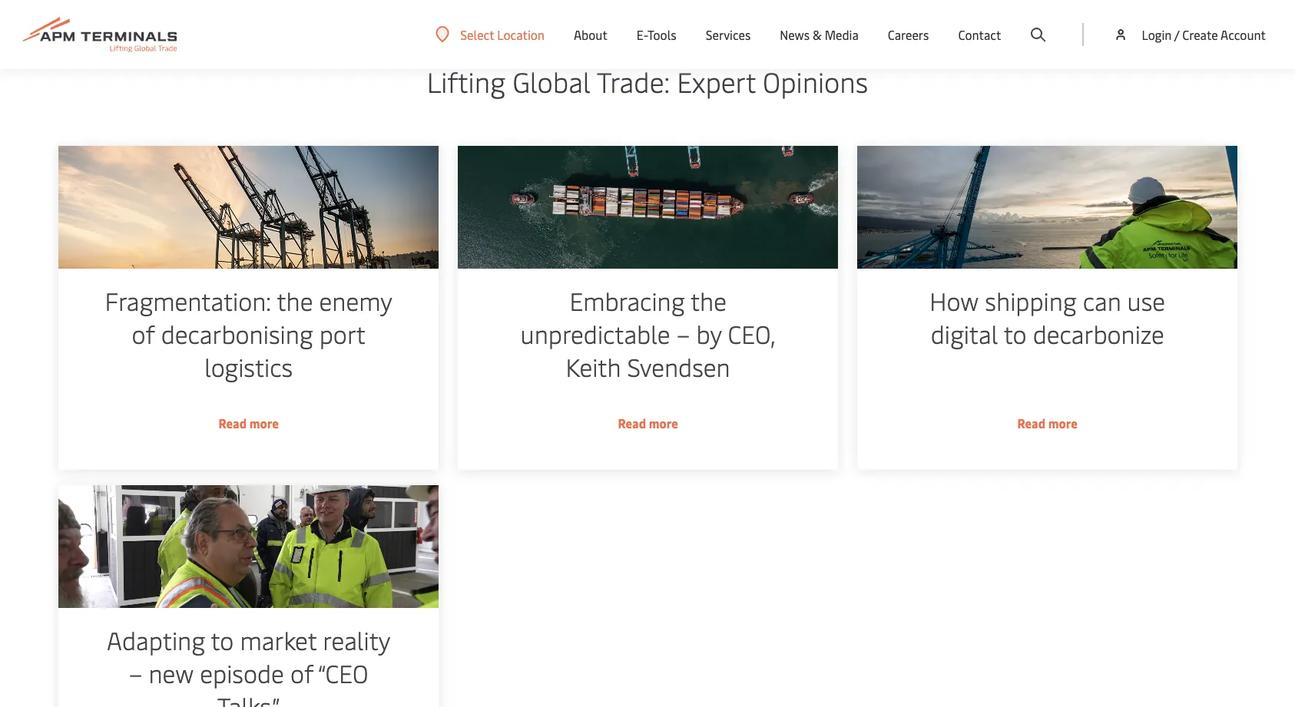 Task type: locate. For each thing, give the bounding box(es) containing it.
1 horizontal spatial –
[[676, 317, 690, 350]]

1 read more from the left
[[218, 415, 278, 432]]

"ceo
[[317, 657, 368, 690]]

keith
[[565, 350, 620, 383]]

careers button
[[888, 0, 929, 69]]

read more for logistics
[[218, 415, 278, 432]]

0 horizontal spatial to
[[210, 624, 233, 657]]

1 horizontal spatial of
[[290, 657, 313, 690]]

2 horizontal spatial read more
[[1017, 415, 1077, 432]]

2 horizontal spatial read
[[1017, 415, 1045, 432]]

3 read more from the left
[[1017, 415, 1077, 432]]

2 the from the left
[[690, 284, 726, 317]]

1 horizontal spatial read
[[617, 415, 646, 432]]

0 vertical spatial of
[[131, 317, 154, 350]]

1 read from the left
[[218, 415, 246, 432]]

1 vertical spatial to
[[210, 624, 233, 657]]

0 horizontal spatial the
[[276, 284, 312, 317]]

0 horizontal spatial read more
[[218, 415, 278, 432]]

1 horizontal spatial to
[[1004, 317, 1026, 350]]

3 read from the left
[[1017, 415, 1045, 432]]

to inside the how shipping can use digital to decarbonize
[[1004, 317, 1026, 350]]

1 the from the left
[[276, 284, 312, 317]]

adapting to market reality – new episode of "ceo talks" link
[[58, 485, 438, 707]]

to left market
[[210, 624, 233, 657]]

the left port
[[276, 284, 312, 317]]

read more
[[218, 415, 278, 432], [617, 415, 678, 432], [1017, 415, 1077, 432]]

1 horizontal spatial the
[[690, 284, 726, 317]]

2 horizontal spatial more
[[1048, 415, 1077, 432]]

market
[[239, 624, 316, 657]]

the
[[276, 284, 312, 317], [690, 284, 726, 317]]

0 horizontal spatial –
[[128, 657, 142, 690]]

news & media
[[780, 26, 859, 43]]

read
[[218, 415, 246, 432], [617, 415, 646, 432], [1017, 415, 1045, 432]]

– inside embracing the unpredictable – by ceo, keith svendsen
[[676, 317, 690, 350]]

lifting global trade: expert opinions
[[427, 62, 868, 100]]

1 horizontal spatial more
[[648, 415, 678, 432]]

tools
[[648, 26, 676, 43]]

211207 decarbonizing port logistics the time is now image
[[857, 146, 1237, 269]]

about
[[574, 26, 607, 43]]

2 more from the left
[[648, 415, 678, 432]]

the for decarbonising
[[276, 284, 312, 317]]

adapting to market reality – new episode of "ceo talks"
[[106, 624, 390, 707]]

1 vertical spatial of
[[290, 657, 313, 690]]

2 read more from the left
[[617, 415, 678, 432]]

brazil terminal portuario santos 1200 image
[[58, 146, 438, 269]]

select location
[[460, 26, 545, 43]]

create
[[1182, 26, 1218, 43]]

embracing the unpredictable – by ceo, keith svendsen
[[520, 284, 775, 383]]

the left ceo,
[[690, 284, 726, 317]]

account
[[1221, 26, 1266, 43]]

to right digital on the top
[[1004, 317, 1026, 350]]

0 horizontal spatial more
[[249, 415, 278, 432]]

expert
[[677, 62, 756, 100]]

to inside adapting to market reality – new episode of "ceo talks"
[[210, 624, 233, 657]]

how
[[929, 284, 979, 317]]

media
[[825, 26, 859, 43]]

more
[[249, 415, 278, 432], [648, 415, 678, 432], [1048, 415, 1077, 432]]

to
[[1004, 317, 1026, 350], [210, 624, 233, 657]]

select location button
[[436, 26, 545, 43]]

lifting
[[427, 62, 505, 100]]

e-
[[637, 26, 648, 43]]

0 vertical spatial to
[[1004, 317, 1026, 350]]

2 read from the left
[[617, 415, 646, 432]]

– left 'by'
[[676, 317, 690, 350]]

shipping
[[985, 284, 1076, 317]]

the inside fragmentation: the enemy of decarbonising port logistics
[[276, 284, 312, 317]]

of inside adapting to market reality – new episode of "ceo talks"
[[290, 657, 313, 690]]

how shipping can use digital to decarbonize
[[929, 284, 1165, 350]]

read for decarbonize
[[1017, 415, 1045, 432]]

0 horizontal spatial of
[[131, 317, 154, 350]]

can
[[1083, 284, 1121, 317]]

1 more from the left
[[249, 415, 278, 432]]

keith blog image
[[457, 146, 838, 269]]

by
[[696, 317, 721, 350]]

– left new
[[128, 657, 142, 690]]

embracing
[[569, 284, 684, 317]]

use
[[1127, 284, 1165, 317]]

decarbonize
[[1033, 317, 1164, 350]]

read more for decarbonize
[[1017, 415, 1077, 432]]

ceo talks title may image
[[58, 485, 438, 608]]

the inside embracing the unpredictable – by ceo, keith svendsen
[[690, 284, 726, 317]]

–
[[676, 317, 690, 350], [128, 657, 142, 690]]

of
[[131, 317, 154, 350], [290, 657, 313, 690]]

careers
[[888, 26, 929, 43]]

enemy
[[318, 284, 392, 317]]

0 vertical spatial –
[[676, 317, 690, 350]]

3 more from the left
[[1048, 415, 1077, 432]]

0 horizontal spatial read
[[218, 415, 246, 432]]

login / create account
[[1142, 26, 1266, 43]]

1 vertical spatial –
[[128, 657, 142, 690]]

1 horizontal spatial read more
[[617, 415, 678, 432]]

login / create account link
[[1113, 0, 1266, 69]]

location
[[497, 26, 545, 43]]



Task type: vqa. For each thing, say whether or not it's contained in the screenshot.
'Read'
yes



Task type: describe. For each thing, give the bounding box(es) containing it.
services
[[706, 26, 751, 43]]

&
[[813, 26, 822, 43]]

read more for keith
[[617, 415, 678, 432]]

news
[[780, 26, 810, 43]]

read for logistics
[[218, 415, 246, 432]]

services button
[[706, 0, 751, 69]]

new
[[148, 657, 193, 690]]

decarbonising
[[160, 317, 312, 350]]

– inside adapting to market reality – new episode of "ceo talks"
[[128, 657, 142, 690]]

select
[[460, 26, 494, 43]]

more for decarbonize
[[1048, 415, 1077, 432]]

ceo,
[[727, 317, 775, 350]]

adapting
[[106, 624, 204, 657]]

reality
[[322, 624, 390, 657]]

contact button
[[958, 0, 1001, 69]]

svendsen
[[627, 350, 730, 383]]

about button
[[574, 0, 607, 69]]

digital
[[930, 317, 998, 350]]

e-tools button
[[637, 0, 676, 69]]

contact
[[958, 26, 1001, 43]]

more for keith
[[648, 415, 678, 432]]

login
[[1142, 26, 1172, 43]]

fragmentation: the enemy of decarbonising port logistics
[[104, 284, 392, 383]]

news & media button
[[780, 0, 859, 69]]

opinions
[[763, 62, 868, 100]]

fragmentation:
[[104, 284, 270, 317]]

unpredictable
[[520, 317, 670, 350]]

read for keith
[[617, 415, 646, 432]]

episode
[[199, 657, 283, 690]]

/
[[1174, 26, 1179, 43]]

of inside fragmentation: the enemy of decarbonising port logistics
[[131, 317, 154, 350]]

the for by
[[690, 284, 726, 317]]

global
[[513, 62, 590, 100]]

more for logistics
[[249, 415, 278, 432]]

trade:
[[597, 62, 670, 100]]

logistics
[[204, 350, 292, 383]]

port
[[319, 317, 365, 350]]

talks"
[[216, 690, 279, 707]]

e-tools
[[637, 26, 676, 43]]



